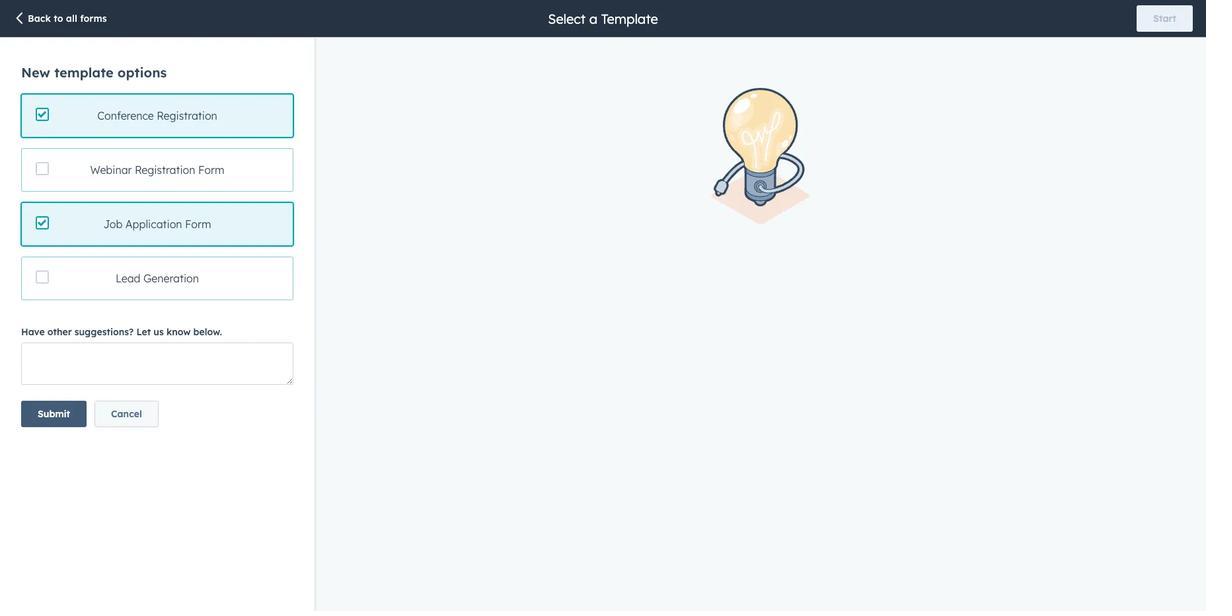 Task type: locate. For each thing, give the bounding box(es) containing it.
cancel button
[[95, 401, 158, 427]]

know
[[167, 326, 191, 338]]

Webinar Registration Form checkbox
[[21, 148, 294, 192]]

have
[[21, 326, 45, 338]]

all
[[66, 13, 77, 24]]

select
[[548, 10, 586, 27]]

us
[[154, 326, 164, 338]]

to
[[54, 13, 63, 24]]

Lead Generation checkbox
[[21, 257, 294, 300]]

new template options element
[[21, 94, 294, 300]]

template
[[54, 64, 114, 81]]

Conference Registration checkbox
[[21, 94, 294, 138]]

form
[[198, 163, 225, 177], [185, 218, 211, 231]]

registration inside checkbox
[[157, 109, 217, 122]]

new template options
[[21, 64, 167, 81]]

conference
[[97, 109, 154, 122]]

1 vertical spatial form
[[185, 218, 211, 231]]

0 vertical spatial registration
[[157, 109, 217, 122]]

registration
[[157, 109, 217, 122], [135, 163, 195, 177]]

job application form
[[103, 218, 211, 231]]

registration for conference
[[157, 109, 217, 122]]

back
[[28, 13, 51, 24]]

registration right webinar
[[135, 163, 195, 177]]

1 vertical spatial registration
[[135, 163, 195, 177]]

webinar registration form
[[90, 163, 225, 177]]

template
[[602, 10, 659, 27]]

form for webinar registration form
[[198, 163, 225, 177]]

start button
[[1138, 5, 1194, 32]]

form for job application form
[[185, 218, 211, 231]]

page section element
[[0, 0, 1207, 37]]

application
[[126, 218, 182, 231]]

job
[[103, 218, 123, 231]]

0 vertical spatial form
[[198, 163, 225, 177]]

back to all forms link
[[13, 11, 107, 27]]

registration inside option
[[135, 163, 195, 177]]

have other suggestions? let us know below.
[[21, 326, 222, 338]]

back to all forms
[[28, 13, 107, 24]]

registration right conference
[[157, 109, 217, 122]]



Task type: describe. For each thing, give the bounding box(es) containing it.
other
[[48, 326, 72, 338]]

submit button
[[21, 401, 87, 427]]

Have other suggestions? Let us know below. text field
[[21, 343, 294, 385]]

below.
[[194, 326, 222, 338]]

select a template
[[548, 10, 659, 27]]

submit
[[38, 408, 70, 420]]

options
[[118, 64, 167, 81]]

new
[[21, 64, 50, 81]]

registration for webinar
[[135, 163, 195, 177]]

lead
[[116, 272, 141, 285]]

forms
[[80, 13, 107, 24]]

a
[[590, 10, 598, 27]]

Job Application Form checkbox
[[21, 202, 294, 246]]

lead generation
[[116, 272, 199, 285]]

suggestions?
[[75, 326, 134, 338]]

let
[[137, 326, 151, 338]]

start
[[1154, 13, 1177, 24]]

webinar
[[90, 163, 132, 177]]

conference registration
[[97, 109, 217, 122]]

cancel
[[111, 408, 142, 420]]

generation
[[144, 272, 199, 285]]



Task type: vqa. For each thing, say whether or not it's contained in the screenshot.
field
no



